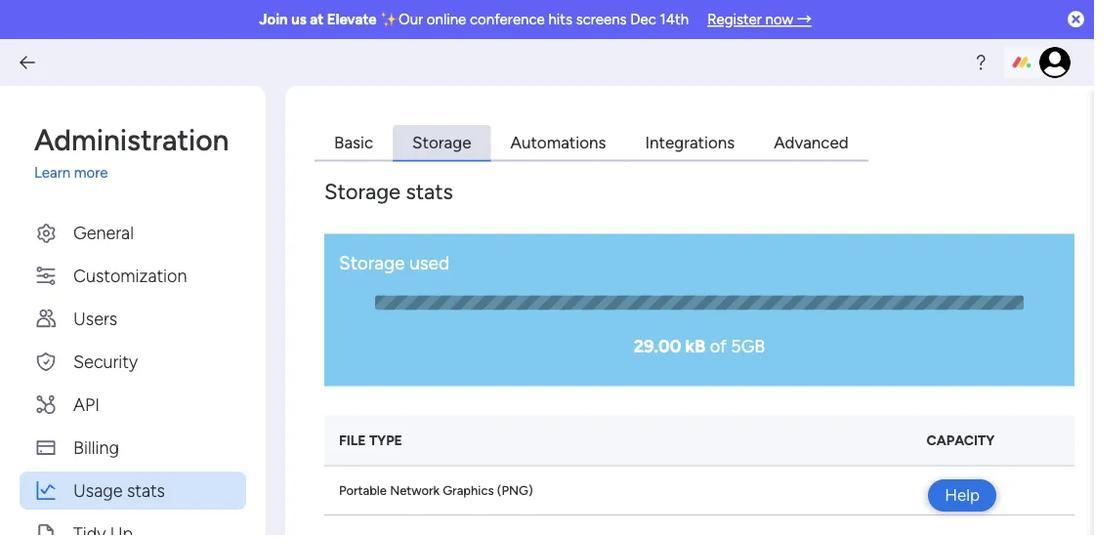 Task type: describe. For each thing, give the bounding box(es) containing it.
hits
[[549, 11, 573, 28]]

file
[[339, 432, 366, 449]]

usage
[[73, 480, 123, 501]]

storage for storage used
[[339, 252, 405, 274]]

network
[[390, 483, 440, 498]]

usage stats
[[73, 480, 165, 501]]

usage stats button
[[20, 471, 246, 510]]

graphics
[[443, 483, 494, 498]]

advanced link
[[755, 125, 868, 162]]

register now →
[[708, 11, 812, 28]]

storage for storage
[[412, 132, 471, 152]]

capacity
[[927, 432, 995, 449]]

storage link
[[393, 125, 491, 162]]

security
[[73, 351, 138, 372]]

kb for 29
[[963, 483, 977, 498]]

billing button
[[20, 428, 246, 467]]

of
[[710, 336, 727, 357]]

more
[[74, 164, 108, 182]]

help
[[945, 486, 980, 506]]

our
[[399, 11, 423, 28]]

screens
[[576, 11, 627, 28]]

users button
[[20, 300, 246, 338]]

14th
[[660, 11, 689, 28]]

29 kb
[[945, 483, 977, 498]]

dec
[[631, 11, 657, 28]]

customization
[[73, 265, 187, 286]]

help button
[[928, 480, 997, 512]]

billing
[[73, 437, 119, 458]]

29
[[945, 483, 960, 498]]

join us at elevate ✨ our online conference hits screens dec 14th
[[259, 11, 689, 28]]

kb for 29.00
[[686, 336, 706, 357]]

general
[[73, 222, 134, 243]]

back to workspace image
[[18, 53, 37, 72]]

api
[[73, 394, 100, 415]]

customization button
[[20, 257, 246, 295]]

basic
[[334, 132, 373, 152]]

portable
[[339, 483, 387, 498]]

stats for usage stats
[[127, 480, 165, 501]]

storage stats
[[324, 179, 453, 205]]

security button
[[20, 342, 246, 381]]

automations
[[511, 132, 606, 152]]

29.00 kb of 5gb
[[634, 336, 765, 357]]

integrations link
[[626, 125, 755, 162]]



Task type: vqa. For each thing, say whether or not it's contained in the screenshot.
Workspace Options "icon"
no



Task type: locate. For each thing, give the bounding box(es) containing it.
→
[[797, 11, 812, 28]]

basic link
[[315, 125, 393, 162]]

29.00
[[634, 336, 681, 357]]

administration
[[34, 122, 229, 157]]

conference
[[470, 11, 545, 28]]

storage
[[412, 132, 471, 152], [324, 179, 401, 205], [339, 252, 405, 274]]

us
[[291, 11, 307, 28]]

kb left of
[[686, 336, 706, 357]]

stats down billing button
[[127, 480, 165, 501]]

1 horizontal spatial stats
[[406, 179, 453, 205]]

1 vertical spatial stats
[[127, 480, 165, 501]]

1 vertical spatial kb
[[963, 483, 977, 498]]

users
[[73, 308, 117, 329]]

integrations
[[645, 132, 735, 152]]

register now → link
[[708, 11, 812, 28]]

stats down storage link
[[406, 179, 453, 205]]

storage down basic "link"
[[324, 179, 401, 205]]

stats for storage stats
[[406, 179, 453, 205]]

storage up the storage stats
[[412, 132, 471, 152]]

0 vertical spatial kb
[[686, 336, 706, 357]]

0 horizontal spatial kb
[[686, 336, 706, 357]]

✨
[[380, 11, 395, 28]]

at
[[310, 11, 324, 28]]

help image
[[971, 53, 991, 72]]

(png)
[[497, 483, 533, 498]]

general button
[[20, 214, 246, 252]]

join
[[259, 11, 288, 28]]

storage used
[[339, 252, 450, 274]]

1 horizontal spatial kb
[[963, 483, 977, 498]]

file type
[[339, 432, 402, 449]]

online
[[427, 11, 466, 28]]

administration learn more
[[34, 122, 229, 182]]

stats inside button
[[127, 480, 165, 501]]

stats
[[406, 179, 453, 205], [127, 480, 165, 501]]

0 vertical spatial stats
[[406, 179, 453, 205]]

api button
[[20, 385, 246, 424]]

storage left used
[[339, 252, 405, 274]]

used
[[410, 252, 450, 274]]

type
[[369, 432, 402, 449]]

storage for storage stats
[[324, 179, 401, 205]]

kb
[[686, 336, 706, 357], [963, 483, 977, 498]]

elevate
[[327, 11, 377, 28]]

learn more link
[[34, 162, 246, 184]]

1 vertical spatial storage
[[324, 179, 401, 205]]

bob builder image
[[1040, 47, 1071, 78]]

advanced
[[774, 132, 849, 152]]

learn
[[34, 164, 70, 182]]

automations link
[[491, 125, 626, 162]]

register
[[708, 11, 762, 28]]

now
[[766, 11, 794, 28]]

0 vertical spatial storage
[[412, 132, 471, 152]]

0 horizontal spatial stats
[[127, 480, 165, 501]]

portable network graphics (png)
[[339, 483, 533, 498]]

5gb
[[731, 336, 765, 357]]

kb right 29
[[963, 483, 977, 498]]

2 vertical spatial storage
[[339, 252, 405, 274]]



